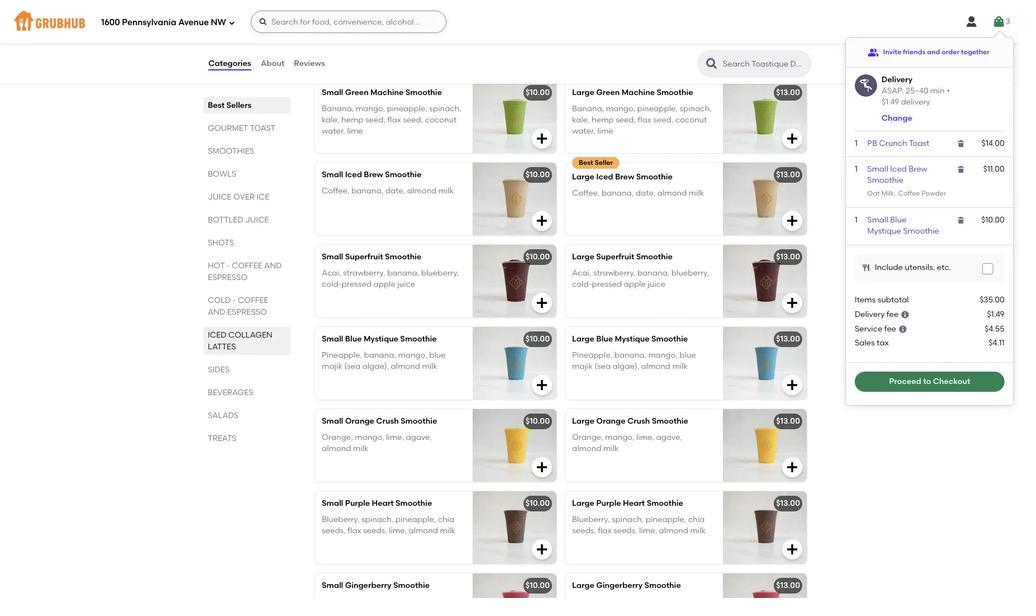 Task type: locate. For each thing, give the bounding box(es) containing it.
acai, down large superfruit smoothie
[[572, 268, 592, 278]]

lime, down large orange crush smoothie
[[637, 432, 655, 442]]

acai, strawberry, banana, blueberry, cold-pressed apple juice down large superfruit smoothie
[[572, 268, 710, 289]]

superfruit
[[345, 252, 383, 262], [597, 252, 635, 262]]

machine
[[371, 88, 404, 97], [622, 88, 655, 97]]

1 horizontal spatial small blue mystique smoothie
[[868, 215, 940, 236]]

strawberry, for small
[[343, 268, 385, 278]]

1 orange, mango, lime, agave, almond milk from the left
[[322, 432, 432, 453]]

fee up tax
[[885, 324, 897, 334]]

blue for large blue mystique smoothie
[[680, 350, 696, 360]]

gingerberry for small
[[345, 581, 392, 591]]

(sea for small
[[344, 362, 361, 371]]

banana, for large blue mystique smoothie
[[615, 350, 647, 360]]

1 horizontal spatial water,
[[572, 126, 596, 136]]

4 large from the top
[[572, 334, 595, 344]]

5 large from the top
[[572, 417, 595, 426]]

include
[[875, 263, 903, 272]]

1 blue from the left
[[429, 350, 446, 360]]

2 blueberry, spinach, pineapple, chia seeds, flax seeds, lime, almond milk from the left
[[572, 515, 706, 536]]

min
[[931, 86, 945, 95]]

0 horizontal spatial coconut
[[425, 115, 457, 125]]

blue for $13.00
[[597, 334, 613, 344]]

1 algae), from the left
[[363, 362, 389, 371]]

oat
[[868, 189, 880, 197]]

date, for large iced brew smoothie
[[636, 188, 656, 198]]

1 horizontal spatial purple
[[597, 499, 622, 508]]

orange, mango, lime, agave, almond milk down large orange crush smoothie
[[572, 432, 683, 453]]

1 horizontal spatial orange
[[597, 417, 626, 426]]

1 horizontal spatial superfruit
[[597, 252, 635, 262]]

7 $13.00 from the top
[[777, 581, 801, 591]]

0 horizontal spatial date,
[[386, 186, 406, 195]]

small for blueberry, spinach, pineapple, chia seeds, flax seeds, lime, almond milk
[[322, 499, 343, 508]]

smoothie inside the small blue mystique smoothie
[[904, 227, 940, 236]]

small green machine smoothie image
[[473, 81, 557, 153]]

1 horizontal spatial orange, mango, lime, agave, almond milk
[[572, 432, 683, 453]]

tooltip
[[846, 31, 1014, 405]]

0 horizontal spatial crush
[[376, 417, 399, 426]]

0 vertical spatial $1.49
[[882, 97, 900, 107]]

purple for small
[[345, 499, 370, 508]]

lime
[[347, 126, 363, 136], [598, 126, 614, 136]]

delivery up asap,
[[882, 75, 913, 84]]

collagen
[[229, 330, 273, 340]]

1 horizontal spatial juice
[[648, 279, 666, 289]]

acai, strawberry, banana, blueberry, cold-pressed apple juice
[[322, 268, 459, 289], [572, 268, 710, 289]]

espresso for cold
[[227, 307, 267, 317]]

seller
[[595, 159, 613, 167]]

orange, mango, lime, agave, almond milk down small orange crush smoothie
[[322, 432, 432, 453]]

coffee, banana, date, almond milk for small iced brew smoothie
[[322, 186, 454, 195]]

orange, mango, lime, agave, almond milk
[[322, 432, 432, 453], [572, 432, 683, 453]]

1 horizontal spatial pressed
[[592, 279, 622, 289]]

espresso
[[208, 273, 248, 282], [227, 307, 267, 317]]

0 horizontal spatial orange
[[345, 417, 375, 426]]

1 horizontal spatial coffee, banana, date, almond milk
[[572, 188, 705, 198]]

2 apple from the left
[[624, 279, 646, 289]]

0 horizontal spatial smoothies
[[208, 146, 254, 156]]

pb crunch toast link
[[868, 139, 930, 148]]

1 horizontal spatial agave,
[[657, 432, 683, 442]]

orange, down small orange crush smoothie
[[322, 432, 353, 442]]

2 green from the left
[[597, 88, 620, 97]]

and
[[928, 48, 941, 56]]

0 horizontal spatial green
[[345, 88, 369, 97]]

large superfruit smoothie image
[[723, 245, 807, 318]]

0 horizontal spatial acai, strawberry, banana, blueberry, cold-pressed apple juice
[[322, 268, 459, 289]]

coffee
[[232, 261, 263, 271], [238, 296, 269, 305]]

best inside tab
[[208, 101, 225, 110]]

1 banana, from the left
[[322, 104, 354, 113]]

algae),
[[363, 362, 389, 371], [613, 362, 640, 371]]

2 superfruit from the left
[[597, 252, 635, 262]]

3 button
[[993, 12, 1011, 32]]

apple down small superfruit smoothie
[[374, 279, 396, 289]]

1 horizontal spatial crush
[[628, 417, 650, 426]]

1 horizontal spatial blueberry, spinach, pineapple, chia seeds, flax seeds, lime, almond milk
[[572, 515, 706, 536]]

apple down large superfruit smoothie
[[624, 279, 646, 289]]

2 $13.00 from the top
[[777, 170, 801, 180]]

1 horizontal spatial (sea
[[595, 362, 611, 371]]

0 horizontal spatial superfruit
[[345, 252, 383, 262]]

1 horizontal spatial blue
[[680, 350, 696, 360]]

best
[[208, 101, 225, 110], [579, 159, 594, 167]]

and down shots tab
[[264, 261, 282, 271]]

coconut for large green machine smoothie
[[676, 115, 707, 125]]

1 horizontal spatial juice
[[245, 215, 269, 225]]

$1.49 up $4.55
[[988, 310, 1005, 319]]

1 horizontal spatial blueberry,
[[672, 268, 710, 278]]

1 horizontal spatial chia
[[689, 515, 705, 524]]

1 horizontal spatial blue
[[597, 334, 613, 344]]

2 kale, from the left
[[572, 115, 590, 125]]

1 crush from the left
[[376, 417, 399, 426]]

2 hemp from the left
[[592, 115, 614, 125]]

$13.00
[[777, 88, 801, 97], [777, 170, 801, 180], [777, 252, 801, 262], [777, 334, 801, 344], [777, 417, 801, 426], [777, 499, 801, 508], [777, 581, 801, 591]]

1
[[855, 139, 858, 148], [855, 164, 858, 174], [855, 215, 858, 225]]

1 gingerberry from the left
[[345, 581, 392, 591]]

0 vertical spatial delivery
[[882, 75, 913, 84]]

coffee down shots tab
[[232, 261, 263, 271]]

coffee, banana, date, almond milk
[[322, 186, 454, 195], [572, 188, 705, 198]]

0 horizontal spatial banana, mango, pineapple, spinach, kale, hemp seed, flax seed, coconut water, lime
[[322, 104, 462, 136]]

blueberry, spinach, pineapple, chia seeds, flax seeds, lime, almond milk down small purple heart smoothie
[[322, 515, 456, 536]]

fee down subtotal
[[887, 310, 899, 319]]

algae), for large
[[613, 362, 640, 371]]

1 orange from the left
[[345, 417, 375, 426]]

0 horizontal spatial blueberry,
[[421, 268, 459, 278]]

1 pineapple, banana, mango, blue majik (sea algae), almond milk from the left
[[322, 350, 446, 371]]

coffee, banana, date, almond milk for large iced brew smoothie
[[572, 188, 705, 198]]

7 large from the top
[[572, 581, 595, 591]]

blueberry, spinach, pineapple, chia seeds, flax seeds, lime, almond milk for small purple heart smoothie
[[322, 515, 456, 536]]

0 horizontal spatial cold-
[[322, 279, 342, 289]]

1 horizontal spatial acai,
[[572, 268, 592, 278]]

orange, mango, lime, agave, almond milk for large
[[572, 432, 683, 453]]

0 horizontal spatial best
[[208, 101, 225, 110]]

apple for large superfruit smoothie
[[624, 279, 646, 289]]

1 vertical spatial and
[[208, 307, 225, 317]]

purple
[[345, 499, 370, 508], [597, 499, 622, 508]]

blue
[[429, 350, 446, 360], [680, 350, 696, 360]]

1 vertical spatial 1
[[855, 164, 858, 174]]

espresso inside hot - coffee and espresso
[[208, 273, 248, 282]]

1 horizontal spatial machine
[[622, 88, 655, 97]]

large purple heart smoothie
[[572, 499, 684, 508]]

small iced brew smoothie image
[[473, 163, 557, 236]]

svg image
[[993, 15, 1006, 29], [957, 139, 966, 148], [957, 165, 966, 174], [536, 214, 549, 228], [862, 263, 871, 272], [786, 296, 799, 310], [786, 379, 799, 392]]

banana, for small blue mystique smoothie
[[364, 350, 396, 360]]

pineapple, for large green machine smoothie
[[638, 104, 678, 113]]

large orange crush smoothie
[[572, 417, 689, 426]]

0 horizontal spatial pineapple, banana, mango, blue majik (sea algae), almond milk
[[322, 350, 446, 371]]

banana, down the large green machine smoothie
[[572, 104, 605, 113]]

2 orange, from the left
[[572, 432, 604, 442]]

pineapple, down small green machine smoothie
[[387, 104, 428, 113]]

0 horizontal spatial algae),
[[363, 362, 389, 371]]

1 pressed from the left
[[342, 279, 372, 289]]

lime, down small purple heart smoothie
[[389, 526, 407, 536]]

blueberry, spinach, pineapple, chia seeds, flax seeds, lime, almond milk for large purple heart smoothie
[[572, 515, 706, 536]]

agave, for small orange crush smoothie
[[406, 432, 432, 442]]

small for coffee, banana, date, almond milk
[[322, 170, 343, 180]]

salads tab
[[208, 410, 286, 422]]

0 horizontal spatial lime
[[347, 126, 363, 136]]

orange,
[[322, 432, 353, 442], [572, 432, 604, 442]]

1 horizontal spatial cold-
[[572, 279, 592, 289]]

1 1 from the top
[[855, 139, 858, 148]]

and down "cold"
[[208, 307, 225, 317]]

2 large from the top
[[572, 172, 595, 182]]

large iced brew smoothie image
[[723, 163, 807, 236]]

banana,
[[322, 104, 354, 113], [572, 104, 605, 113]]

small for acai, strawberry, banana, blueberry, cold-pressed apple juice
[[322, 252, 343, 262]]

2 horizontal spatial iced
[[891, 164, 907, 174]]

1 left small iced brew smoothie link
[[855, 164, 858, 174]]

mango, for large orange crush smoothie
[[606, 432, 635, 442]]

1 $13.00 from the top
[[777, 88, 801, 97]]

coffee for cold
[[238, 296, 269, 305]]

0 vertical spatial juice
[[208, 192, 232, 202]]

$10.00 inside tooltip
[[982, 215, 1005, 225]]

about button
[[260, 44, 285, 84]]

3 large from the top
[[572, 252, 595, 262]]

3 seeds, from the left
[[572, 526, 596, 536]]

espresso inside cold - coffee and espresso
[[227, 307, 267, 317]]

sides tab
[[208, 364, 286, 376]]

1 left pb
[[855, 139, 858, 148]]

1 acai, from the left
[[322, 268, 341, 278]]

acai, for large
[[572, 268, 592, 278]]

cold- down large superfruit smoothie
[[572, 279, 592, 289]]

orange, for large
[[572, 432, 604, 442]]

toast
[[250, 124, 276, 133]]

2 machine from the left
[[622, 88, 655, 97]]

sides
[[208, 365, 230, 375]]

blueberry, down small purple heart smoothie
[[322, 515, 360, 524]]

1 coconut from the left
[[425, 115, 457, 125]]

1 blueberry, spinach, pineapple, chia seeds, flax seeds, lime, almond milk from the left
[[322, 515, 456, 536]]

0 horizontal spatial heart
[[372, 499, 394, 508]]

strawberry, down large superfruit smoothie
[[594, 268, 636, 278]]

chia for small purple heart smoothie
[[438, 515, 455, 524]]

2 juice from the left
[[648, 279, 666, 289]]

espresso down hot
[[208, 273, 248, 282]]

green
[[345, 88, 369, 97], [597, 88, 620, 97]]

svg image
[[965, 15, 979, 29], [259, 17, 268, 26], [228, 19, 235, 26], [536, 132, 549, 146], [786, 132, 799, 146], [786, 214, 799, 228], [957, 216, 966, 225], [985, 265, 992, 272], [536, 296, 549, 310], [901, 310, 910, 319], [899, 325, 908, 334], [536, 379, 549, 392], [536, 461, 549, 474], [786, 461, 799, 474], [536, 543, 549, 556], [786, 543, 799, 556]]

shots
[[208, 238, 234, 248]]

smoothies tab
[[208, 145, 286, 157]]

pressed down small superfruit smoothie
[[342, 279, 372, 289]]

hemp down small green machine smoothie
[[342, 115, 364, 125]]

delivery
[[882, 75, 913, 84], [855, 310, 885, 319]]

2 crush from the left
[[628, 417, 650, 426]]

blue for $10.00
[[345, 334, 362, 344]]

0 horizontal spatial blue
[[429, 350, 446, 360]]

1 horizontal spatial and
[[264, 261, 282, 271]]

bottled juice
[[208, 215, 269, 225]]

1 lime from the left
[[347, 126, 363, 136]]

large
[[572, 88, 595, 97], [572, 172, 595, 182], [572, 252, 595, 262], [572, 334, 595, 344], [572, 417, 595, 426], [572, 499, 595, 508], [572, 581, 595, 591]]

1 horizontal spatial best
[[579, 159, 594, 167]]

2 orange, mango, lime, agave, almond milk from the left
[[572, 432, 683, 453]]

sales
[[855, 338, 875, 348]]

strawberry, for large
[[594, 268, 636, 278]]

0 horizontal spatial acai,
[[322, 268, 341, 278]]

juice for large superfruit smoothie
[[648, 279, 666, 289]]

blueberry, for small superfruit smoothie
[[421, 268, 459, 278]]

5 $13.00 from the top
[[777, 417, 801, 426]]

2 gingerberry from the left
[[597, 581, 643, 591]]

1 vertical spatial small blue mystique smoothie
[[322, 334, 437, 344]]

1 horizontal spatial heart
[[623, 499, 645, 508]]

(sea for large
[[595, 362, 611, 371]]

- right hot
[[227, 261, 230, 271]]

blueberry, for large superfruit smoothie
[[672, 268, 710, 278]]

2 lime from the left
[[598, 126, 614, 136]]

flax down small purple heart smoothie
[[348, 526, 361, 536]]

0 vertical spatial 1
[[855, 139, 858, 148]]

banana, mango, pineapple, spinach, kale, hemp seed, flax seed, coconut water, lime down the large green machine smoothie
[[572, 104, 712, 136]]

0 horizontal spatial majik
[[322, 362, 343, 371]]

2 acai, strawberry, banana, blueberry, cold-pressed apple juice from the left
[[572, 268, 710, 289]]

2 horizontal spatial mystique
[[868, 227, 902, 236]]

pineapple, down small purple heart smoothie
[[396, 515, 436, 524]]

0 horizontal spatial orange,
[[322, 432, 353, 442]]

acai, down small superfruit smoothie
[[322, 268, 341, 278]]

1 superfruit from the left
[[345, 252, 383, 262]]

beverages tab
[[208, 387, 286, 399]]

items
[[855, 295, 876, 305]]

lime up seller
[[598, 126, 614, 136]]

hemp for small
[[342, 115, 364, 125]]

spinach,
[[430, 104, 462, 113], [680, 104, 712, 113], [362, 515, 394, 524], [612, 515, 644, 524]]

pineapple, for large
[[572, 350, 613, 360]]

mango, for small green machine smoothie
[[356, 104, 385, 113]]

1 horizontal spatial green
[[597, 88, 620, 97]]

1 juice from the left
[[398, 279, 415, 289]]

1 chia from the left
[[438, 515, 455, 524]]

1 horizontal spatial hemp
[[592, 115, 614, 125]]

3
[[1006, 17, 1011, 26]]

small inside the small blue mystique smoothie
[[868, 215, 889, 225]]

gingerberry for large
[[597, 581, 643, 591]]

small gingerberry smoothie image
[[473, 574, 557, 598]]

juice down bowls
[[208, 192, 232, 202]]

large blue mystique smoothie image
[[723, 327, 807, 400]]

1 (sea from the left
[[344, 362, 361, 371]]

pineapple, for small purple heart smoothie
[[396, 515, 436, 524]]

0 horizontal spatial blue
[[345, 334, 362, 344]]

banana, for large iced brew smoothie
[[602, 188, 634, 198]]

best left seller
[[579, 159, 594, 167]]

2 1 from the top
[[855, 164, 858, 174]]

3 $13.00 from the top
[[777, 252, 801, 262]]

blueberry, spinach, pineapple, chia seeds, flax seeds, lime, almond milk down large purple heart smoothie
[[572, 515, 706, 536]]

1 heart from the left
[[372, 499, 394, 508]]

banana,
[[352, 186, 384, 195], [602, 188, 634, 198], [387, 268, 420, 278], [638, 268, 670, 278], [364, 350, 396, 360], [615, 350, 647, 360]]

agave, down small orange crush smoothie
[[406, 432, 432, 442]]

2 strawberry, from the left
[[594, 268, 636, 278]]

2 majik from the left
[[572, 362, 593, 371]]

apple
[[374, 279, 396, 289], [624, 279, 646, 289]]

1 horizontal spatial gingerberry
[[597, 581, 643, 591]]

fee
[[887, 310, 899, 319], [885, 324, 897, 334]]

0 horizontal spatial juice
[[398, 279, 415, 289]]

acai, strawberry, banana, blueberry, cold-pressed apple juice down small superfruit smoothie
[[322, 268, 459, 289]]

large for large orange crush smoothie
[[572, 417, 595, 426]]

(sea
[[344, 362, 361, 371], [595, 362, 611, 371]]

1 horizontal spatial majik
[[572, 362, 593, 371]]

$1.49 inside delivery asap, 25–40 min • $1.49 delivery
[[882, 97, 900, 107]]

1 horizontal spatial pineapple,
[[572, 350, 613, 360]]

seed,
[[366, 115, 386, 125], [403, 115, 423, 125], [616, 115, 636, 125], [654, 115, 674, 125]]

$1.49
[[882, 97, 900, 107], [988, 310, 1005, 319]]

mystique inside tooltip
[[868, 227, 902, 236]]

1 vertical spatial delivery
[[855, 310, 885, 319]]

2 agave, from the left
[[657, 432, 683, 442]]

coffee inside hot - coffee and espresso
[[232, 261, 263, 271]]

2 water, from the left
[[572, 126, 596, 136]]

pressed for small
[[342, 279, 372, 289]]

6 $13.00 from the top
[[777, 499, 801, 508]]

banana, down small green machine smoothie
[[322, 104, 354, 113]]

algae), down large blue mystique smoothie
[[613, 362, 640, 371]]

1 acai, strawberry, banana, blueberry, cold-pressed apple juice from the left
[[322, 268, 459, 289]]

0 horizontal spatial strawberry,
[[343, 268, 385, 278]]

2 chia from the left
[[689, 515, 705, 524]]

2 pineapple, banana, mango, blue majik (sea algae), almond milk from the left
[[572, 350, 696, 371]]

blueberry,
[[421, 268, 459, 278], [672, 268, 710, 278]]

pennsylvania
[[122, 17, 176, 27]]

2 horizontal spatial brew
[[909, 164, 928, 174]]

1 vertical spatial $1.49
[[988, 310, 1005, 319]]

2 heart from the left
[[623, 499, 645, 508]]

algae), up small orange crush smoothie
[[363, 362, 389, 371]]

$10.00 for orange, mango, lime, agave, almond milk
[[526, 417, 550, 426]]

banana, mango, pineapple, spinach, kale, hemp seed, flax seed, coconut water, lime for small
[[322, 104, 462, 136]]

seeds,
[[322, 526, 346, 536], [363, 526, 387, 536], [572, 526, 596, 536], [614, 526, 638, 536]]

1 green from the left
[[345, 88, 369, 97]]

0 horizontal spatial apple
[[374, 279, 396, 289]]

flax
[[388, 115, 401, 125], [638, 115, 652, 125], [348, 526, 361, 536], [598, 526, 612, 536]]

$13.00 for blueberry, spinach, pineapple, chia seeds, flax seeds, lime, almond milk
[[777, 499, 801, 508]]

blue for small blue mystique smoothie
[[429, 350, 446, 360]]

pressed down large superfruit smoothie
[[592, 279, 622, 289]]

- right "cold"
[[233, 296, 236, 305]]

- for hot
[[227, 261, 230, 271]]

lime down small green machine smoothie
[[347, 126, 363, 136]]

coffee inside cold - coffee and espresso
[[238, 296, 269, 305]]

espresso up collagen
[[227, 307, 267, 317]]

blueberry, down large purple heart smoothie
[[572, 515, 610, 524]]

strawberry, down small superfruit smoothie
[[343, 268, 385, 278]]

0 horizontal spatial water,
[[322, 126, 345, 136]]

1 vertical spatial best
[[579, 159, 594, 167]]

2 blueberry, from the left
[[572, 515, 610, 524]]

2 blue from the left
[[680, 350, 696, 360]]

coffee for hot
[[232, 261, 263, 271]]

categories
[[209, 59, 251, 68]]

2 (sea from the left
[[595, 362, 611, 371]]

superfruit for small
[[345, 252, 383, 262]]

cold-
[[322, 279, 342, 289], [572, 279, 592, 289]]

agave, down large orange crush smoothie
[[657, 432, 683, 442]]

2 coconut from the left
[[676, 115, 707, 125]]

pineapple,
[[387, 104, 428, 113], [638, 104, 678, 113], [396, 515, 436, 524], [646, 515, 687, 524]]

crush
[[376, 417, 399, 426], [628, 417, 650, 426]]

1 horizontal spatial coffee,
[[572, 188, 600, 198]]

coffee,
[[322, 186, 350, 195], [572, 188, 600, 198]]

delivery for fee
[[855, 310, 885, 319]]

1 vertical spatial espresso
[[227, 307, 267, 317]]

banana, mango, pineapple, spinach, kale, hemp seed, flax seed, coconut water, lime down small green machine smoothie
[[322, 104, 462, 136]]

oat milk coffee powder
[[868, 189, 947, 197]]

hot - coffee and espresso tab
[[208, 260, 286, 283]]

juice down small superfruit smoothie
[[398, 279, 415, 289]]

1 horizontal spatial blueberry,
[[572, 515, 610, 524]]

2 banana, from the left
[[572, 104, 605, 113]]

1 vertical spatial smoothies
[[208, 146, 254, 156]]

1 majik from the left
[[322, 362, 343, 371]]

2 blueberry, from the left
[[672, 268, 710, 278]]

delivery up service on the right bottom of the page
[[855, 310, 885, 319]]

blue
[[891, 215, 907, 225], [345, 334, 362, 344], [597, 334, 613, 344]]

espresso for hot
[[208, 273, 248, 282]]

0 horizontal spatial -
[[227, 261, 230, 271]]

and inside cold - coffee and espresso
[[208, 307, 225, 317]]

best sellers tab
[[208, 100, 286, 111]]

large purple heart smoothie image
[[723, 492, 807, 564]]

2 horizontal spatial blue
[[891, 215, 907, 225]]

best for best sellers
[[208, 101, 225, 110]]

1 horizontal spatial coconut
[[676, 115, 707, 125]]

smoothies down search for food, convenience, alcohol... search box
[[313, 54, 385, 68]]

1 left small blue mystique smoothie link
[[855, 215, 858, 225]]

1 apple from the left
[[374, 279, 396, 289]]

0 horizontal spatial coffee,
[[322, 186, 350, 195]]

1 cold- from the left
[[322, 279, 342, 289]]

1 machine from the left
[[371, 88, 404, 97]]

0 horizontal spatial mystique
[[364, 334, 399, 344]]

- inside hot - coffee and espresso
[[227, 261, 230, 271]]

and inside hot - coffee and espresso
[[264, 261, 282, 271]]

0 horizontal spatial orange, mango, lime, agave, almond milk
[[322, 432, 432, 453]]

2 purple from the left
[[597, 499, 622, 508]]

blueberry, spinach, pineapple, chia seeds, flax seeds, lime, almond milk
[[322, 515, 456, 536], [572, 515, 706, 536]]

coffee down hot - coffee and espresso tab
[[238, 296, 269, 305]]

2 pressed from the left
[[592, 279, 622, 289]]

acai,
[[322, 268, 341, 278], [572, 268, 592, 278]]

smoothies down 'gourmet'
[[208, 146, 254, 156]]

$13.00 for orange, mango, lime, agave, almond milk
[[777, 417, 801, 426]]

hemp down the large green machine smoothie
[[592, 115, 614, 125]]

kale, for large
[[572, 115, 590, 125]]

orange, down large orange crush smoothie
[[572, 432, 604, 442]]

proceed to checkout
[[890, 377, 971, 386]]

1 agave, from the left
[[406, 432, 432, 442]]

Search for food, convenience, alcohol... search field
[[251, 11, 446, 33]]

0 vertical spatial small blue mystique smoothie
[[868, 215, 940, 236]]

2 banana, mango, pineapple, spinach, kale, hemp seed, flax seed, coconut water, lime from the left
[[572, 104, 712, 136]]

1 blueberry, from the left
[[322, 515, 360, 524]]

pineapple, down large purple heart smoothie
[[646, 515, 687, 524]]

1 large from the top
[[572, 88, 595, 97]]

2 acai, from the left
[[572, 268, 592, 278]]

1 horizontal spatial pineapple, banana, mango, blue majik (sea algae), almond milk
[[572, 350, 696, 371]]

2 cold- from the left
[[572, 279, 592, 289]]

orange, for small
[[322, 432, 353, 442]]

small
[[322, 88, 343, 97], [868, 164, 889, 174], [322, 170, 343, 180], [868, 215, 889, 225], [322, 252, 343, 262], [322, 334, 343, 344], [322, 417, 343, 426], [322, 499, 343, 508], [322, 581, 343, 591]]

cold - coffee and espresso
[[208, 296, 269, 317]]

water, for small
[[322, 126, 345, 136]]

0 horizontal spatial coffee, banana, date, almond milk
[[322, 186, 454, 195]]

1 horizontal spatial iced
[[597, 172, 614, 182]]

cold- for small
[[322, 279, 342, 289]]

small orange crush smoothie image
[[473, 409, 557, 482]]

apple for small superfruit smoothie
[[374, 279, 396, 289]]

1 strawberry, from the left
[[343, 268, 385, 278]]

juice down "ice"
[[245, 215, 269, 225]]

$10.00 for pineapple, banana, mango, blue majik (sea algae), almond milk
[[526, 334, 550, 344]]

small for orange, mango, lime, agave, almond milk
[[322, 417, 343, 426]]

1 water, from the left
[[322, 126, 345, 136]]

$10.00 for blueberry, spinach, pineapple, chia seeds, flax seeds, lime, almond milk
[[526, 499, 550, 508]]

1 hemp from the left
[[342, 115, 364, 125]]

bowls
[[208, 169, 236, 179]]

0 horizontal spatial machine
[[371, 88, 404, 97]]

2 algae), from the left
[[613, 362, 640, 371]]

0 vertical spatial espresso
[[208, 273, 248, 282]]

large for large blue mystique smoothie
[[572, 334, 595, 344]]

0 horizontal spatial chia
[[438, 515, 455, 524]]

0 horizontal spatial kale,
[[322, 115, 340, 125]]

pineapple, down the large green machine smoothie
[[638, 104, 678, 113]]

blueberry, for small
[[322, 515, 360, 524]]

1600 pennsylvania avenue nw
[[101, 17, 226, 27]]

6 large from the top
[[572, 499, 595, 508]]

2 orange from the left
[[597, 417, 626, 426]]

juice over ice tab
[[208, 191, 286, 203]]

1 purple from the left
[[345, 499, 370, 508]]

0 horizontal spatial and
[[208, 307, 225, 317]]

0 horizontal spatial pineapple,
[[322, 350, 362, 360]]

0 horizontal spatial blueberry,
[[322, 515, 360, 524]]

3 1 from the top
[[855, 215, 858, 225]]

1 banana, mango, pineapple, spinach, kale, hemp seed, flax seed, coconut water, lime from the left
[[322, 104, 462, 136]]

best left sellers
[[208, 101, 225, 110]]

0 vertical spatial fee
[[887, 310, 899, 319]]

lime,
[[386, 432, 404, 442], [637, 432, 655, 442], [389, 526, 407, 536], [640, 526, 658, 536]]

- inside cold - coffee and espresso
[[233, 296, 236, 305]]

banana, for small
[[322, 104, 354, 113]]

small for pineapple, banana, mango, blue majik (sea algae), almond milk
[[322, 334, 343, 344]]

1 orange, from the left
[[322, 432, 353, 442]]

delivery inside delivery asap, 25–40 min • $1.49 delivery
[[882, 75, 913, 84]]

1 horizontal spatial banana,
[[572, 104, 605, 113]]

2 pineapple, from the left
[[572, 350, 613, 360]]

1 kale, from the left
[[322, 115, 340, 125]]

search icon image
[[706, 57, 719, 70]]

mango, for large green machine smoothie
[[606, 104, 636, 113]]

0 horizontal spatial agave,
[[406, 432, 432, 442]]

1 for pb crunch toast
[[855, 139, 858, 148]]

smoothie inside small iced brew smoothie
[[868, 176, 904, 185]]

agave, for large orange crush smoothie
[[657, 432, 683, 442]]

delivery for asap,
[[882, 75, 913, 84]]

juice down large superfruit smoothie
[[648, 279, 666, 289]]

1 pineapple, from the left
[[322, 350, 362, 360]]

cold- down small superfruit smoothie
[[322, 279, 342, 289]]

large gingerberry smoothie image
[[723, 574, 807, 598]]

small iced brew smoothie
[[868, 164, 928, 185], [322, 170, 422, 180]]

2 seeds, from the left
[[363, 526, 387, 536]]

2 seed, from the left
[[403, 115, 423, 125]]

fee for service fee
[[885, 324, 897, 334]]

$10.00
[[526, 88, 550, 97], [526, 170, 550, 180], [982, 215, 1005, 225], [526, 252, 550, 262], [526, 334, 550, 344], [526, 417, 550, 426], [526, 499, 550, 508], [526, 581, 550, 591]]

4 $13.00 from the top
[[777, 334, 801, 344]]

purple for large
[[597, 499, 622, 508]]

1 horizontal spatial kale,
[[572, 115, 590, 125]]

$1.49 down asap,
[[882, 97, 900, 107]]

1 blueberry, from the left
[[421, 268, 459, 278]]

1 horizontal spatial small iced brew smoothie
[[868, 164, 928, 185]]

juice for small superfruit smoothie
[[398, 279, 415, 289]]

pineapple, banana, mango, blue majik (sea algae), almond milk for large
[[572, 350, 696, 371]]

blueberry, for large
[[572, 515, 610, 524]]

1 horizontal spatial acai, strawberry, banana, blueberry, cold-pressed apple juice
[[572, 268, 710, 289]]

smoothies
[[313, 54, 385, 68], [208, 146, 254, 156]]

-
[[227, 261, 230, 271], [233, 296, 236, 305]]



Task type: vqa. For each thing, say whether or not it's contained in the screenshot.
the bottom 9:00am–8:00pm
no



Task type: describe. For each thing, give the bounding box(es) containing it.
small purple heart smoothie
[[322, 499, 432, 508]]

gourmet toast tab
[[208, 122, 286, 134]]

0 horizontal spatial juice
[[208, 192, 232, 202]]

$4.11
[[989, 338, 1005, 348]]

tax
[[877, 338, 889, 348]]

water, for large
[[572, 126, 596, 136]]

heart for large
[[623, 499, 645, 508]]

1 vertical spatial juice
[[245, 215, 269, 225]]

$13.00 for pineapple, banana, mango, blue majik (sea algae), almond milk
[[777, 334, 801, 344]]

mystique for $10.00
[[364, 334, 399, 344]]

powder
[[922, 189, 947, 197]]

majik for large
[[572, 362, 593, 371]]

large gingerberry smoothie
[[572, 581, 681, 591]]

1 seeds, from the left
[[322, 526, 346, 536]]

pineapple, banana, mango, blue majik (sea algae), almond milk for small
[[322, 350, 446, 371]]

pressed for large
[[592, 279, 622, 289]]

sales tax
[[855, 338, 889, 348]]

algae), for small
[[363, 362, 389, 371]]

main navigation navigation
[[0, 0, 1020, 44]]

flax down large purple heart smoothie
[[598, 526, 612, 536]]

lime, down small orange crush smoothie
[[386, 432, 404, 442]]

large for large purple heart smoothie
[[572, 499, 595, 508]]

include utensils, etc.
[[875, 263, 952, 272]]

blue inside the small blue mystique smoothie
[[891, 215, 907, 225]]

people icon image
[[868, 47, 879, 58]]

to
[[924, 377, 932, 386]]

pb crunch toast
[[868, 139, 930, 148]]

large blue mystique smoothie
[[572, 334, 688, 344]]

orange for large
[[597, 417, 626, 426]]

crush for large
[[628, 417, 650, 426]]

superfruit for large
[[597, 252, 635, 262]]

majik for small
[[322, 362, 343, 371]]

$4.55
[[985, 324, 1005, 334]]

cold
[[208, 296, 231, 305]]

small iced brew smoothie link
[[868, 164, 928, 185]]

4 seeds, from the left
[[614, 526, 638, 536]]

subtotal
[[878, 295, 909, 305]]

toast
[[910, 139, 930, 148]]

1 seed, from the left
[[366, 115, 386, 125]]

change
[[882, 113, 913, 123]]

delivery asap, 25–40 min • $1.49 delivery
[[882, 75, 951, 107]]

large for large gingerberry smoothie
[[572, 581, 595, 591]]

small blue mystique smoothie image
[[473, 327, 557, 400]]

flax down the large green machine smoothie
[[638, 115, 652, 125]]

machine for large
[[622, 88, 655, 97]]

acai, strawberry, banana, blueberry, cold-pressed apple juice for small superfruit smoothie
[[322, 268, 459, 289]]

lime, down large purple heart smoothie
[[640, 526, 658, 536]]

utensils,
[[905, 263, 936, 272]]

$10.00 for coffee, banana, date, almond milk
[[526, 170, 550, 180]]

proceed
[[890, 377, 922, 386]]

bowls tab
[[208, 168, 286, 180]]

small iced brew smoothie inside tooltip
[[868, 164, 928, 185]]

pineapple, for small
[[322, 350, 362, 360]]

$13.00 for banana, mango, pineapple, spinach, kale, hemp seed, flax seed, coconut water, lime
[[777, 88, 801, 97]]

1 horizontal spatial smoothies
[[313, 54, 385, 68]]

invite friends and order together button
[[868, 42, 990, 63]]

pineapple, for large purple heart smoothie
[[646, 515, 687, 524]]

large orange crush smoothie image
[[723, 409, 807, 482]]

best for best seller
[[579, 159, 594, 167]]

hemp for large
[[592, 115, 614, 125]]

together
[[962, 48, 990, 56]]

gourmet toast
[[208, 124, 276, 133]]

large green machine smoothie image
[[723, 81, 807, 153]]

pb
[[868, 139, 878, 148]]

about
[[261, 59, 285, 68]]

small superfruit smoothie
[[322, 252, 422, 262]]

small gingerberry smoothie
[[322, 581, 430, 591]]

0 horizontal spatial small iced brew smoothie
[[322, 170, 422, 180]]

1 for small blue mystique smoothie
[[855, 215, 858, 225]]

large iced brew smoothie
[[572, 172, 673, 182]]

$11.00
[[984, 164, 1005, 174]]

orange for small
[[345, 417, 375, 426]]

1 horizontal spatial $1.49
[[988, 310, 1005, 319]]

coconut for small green machine smoothie
[[425, 115, 457, 125]]

crush for small
[[376, 417, 399, 426]]

and for hot - coffee and espresso
[[264, 261, 282, 271]]

1 horizontal spatial brew
[[615, 172, 635, 182]]

pineapple, for small green machine smoothie
[[387, 104, 428, 113]]

iced collagen lattes tab
[[208, 329, 286, 353]]

iced collagen lattes
[[208, 330, 273, 352]]

bottled juice tab
[[208, 214, 286, 226]]

4 seed, from the left
[[654, 115, 674, 125]]

small blue mystique smoothie inside tooltip
[[868, 215, 940, 236]]

1600
[[101, 17, 120, 27]]

coffee, for small
[[322, 186, 350, 195]]

date, for small iced brew smoothie
[[386, 186, 406, 195]]

juice over ice
[[208, 192, 270, 202]]

•
[[947, 86, 951, 95]]

milk
[[882, 189, 895, 197]]

green for large
[[597, 88, 620, 97]]

Search Toastique Dupont Circle search field
[[722, 59, 808, 69]]

items subtotal
[[855, 295, 909, 305]]

brew inside small iced brew smoothie
[[909, 164, 928, 174]]

treats tab
[[208, 433, 286, 444]]

invite
[[884, 48, 902, 56]]

cold- for large
[[572, 279, 592, 289]]

nw
[[211, 17, 226, 27]]

ice
[[257, 192, 270, 202]]

reviews button
[[294, 44, 326, 84]]

service fee
[[855, 324, 897, 334]]

small green machine smoothie
[[322, 88, 442, 97]]

bottled
[[208, 215, 243, 225]]

coffee, for large
[[572, 188, 600, 198]]

delivery fee
[[855, 310, 899, 319]]

svg image inside 3 button
[[993, 15, 1006, 29]]

sellers
[[227, 101, 252, 110]]

0 horizontal spatial brew
[[364, 170, 383, 180]]

large for large iced brew smoothie
[[572, 172, 595, 182]]

lime for small
[[347, 126, 363, 136]]

acai, for small
[[322, 268, 341, 278]]

categories button
[[208, 44, 252, 84]]

25–40
[[906, 86, 929, 95]]

iced inside small iced brew smoothie
[[891, 164, 907, 174]]

lattes
[[208, 342, 236, 352]]

etc.
[[938, 263, 952, 272]]

heart for small
[[372, 499, 394, 508]]

green for small
[[345, 88, 369, 97]]

banana, for large
[[572, 104, 605, 113]]

over
[[234, 192, 255, 202]]

shots tab
[[208, 237, 286, 249]]

$14.00
[[982, 139, 1005, 148]]

hot - coffee and espresso
[[208, 261, 282, 282]]

crunch
[[880, 139, 908, 148]]

large for large superfruit smoothie
[[572, 252, 595, 262]]

order
[[942, 48, 960, 56]]

treats
[[208, 434, 237, 443]]

invite friends and order together
[[884, 48, 990, 56]]

change button
[[882, 113, 913, 124]]

avenue
[[178, 17, 209, 27]]

small orange crush smoothie
[[322, 417, 437, 426]]

proceed to checkout button
[[855, 372, 1005, 392]]

friends
[[904, 48, 926, 56]]

mystique for $13.00
[[615, 334, 650, 344]]

coffee
[[899, 189, 921, 197]]

$35.00
[[980, 295, 1005, 305]]

small for banana, mango, pineapple, spinach, kale, hemp seed, flax seed, coconut water, lime
[[322, 88, 343, 97]]

service
[[855, 324, 883, 334]]

- for cold
[[233, 296, 236, 305]]

checkout
[[934, 377, 971, 386]]

tooltip containing delivery
[[846, 31, 1014, 405]]

iced
[[208, 330, 227, 340]]

kale, for small
[[322, 115, 340, 125]]

smoothies inside 'tab'
[[208, 146, 254, 156]]

0 horizontal spatial small blue mystique smoothie
[[322, 334, 437, 344]]

small blue mystique smoothie link
[[868, 215, 940, 236]]

orange, mango, lime, agave, almond milk for small
[[322, 432, 432, 453]]

flax down small green machine smoothie
[[388, 115, 401, 125]]

$10.00 for acai, strawberry, banana, blueberry, cold-pressed apple juice
[[526, 252, 550, 262]]

hot
[[208, 261, 225, 271]]

delivery icon image
[[855, 74, 878, 97]]

best seller
[[579, 159, 613, 167]]

mango, for small orange crush smoothie
[[355, 432, 384, 442]]

1 for small iced brew smoothie
[[855, 164, 858, 174]]

small purple heart smoothie image
[[473, 492, 557, 564]]

delivery
[[902, 97, 931, 107]]

asap,
[[882, 86, 904, 95]]

and for cold - coffee and espresso
[[208, 307, 225, 317]]

cold - coffee and espresso tab
[[208, 295, 286, 318]]

large green machine smoothie
[[572, 88, 694, 97]]

large superfruit smoothie
[[572, 252, 673, 262]]

salads
[[208, 411, 239, 420]]

large for large green machine smoothie
[[572, 88, 595, 97]]

$10.00 for banana, mango, pineapple, spinach, kale, hemp seed, flax seed, coconut water, lime
[[526, 88, 550, 97]]

reviews
[[294, 59, 325, 68]]

lime for large
[[598, 126, 614, 136]]

3 seed, from the left
[[616, 115, 636, 125]]

beverages
[[208, 388, 254, 397]]

best sellers
[[208, 101, 252, 110]]

0 horizontal spatial iced
[[345, 170, 362, 180]]

small superfruit smoothie image
[[473, 245, 557, 318]]

banana, for small iced brew smoothie
[[352, 186, 384, 195]]

$13.00 for acai, strawberry, banana, blueberry, cold-pressed apple juice
[[777, 252, 801, 262]]



